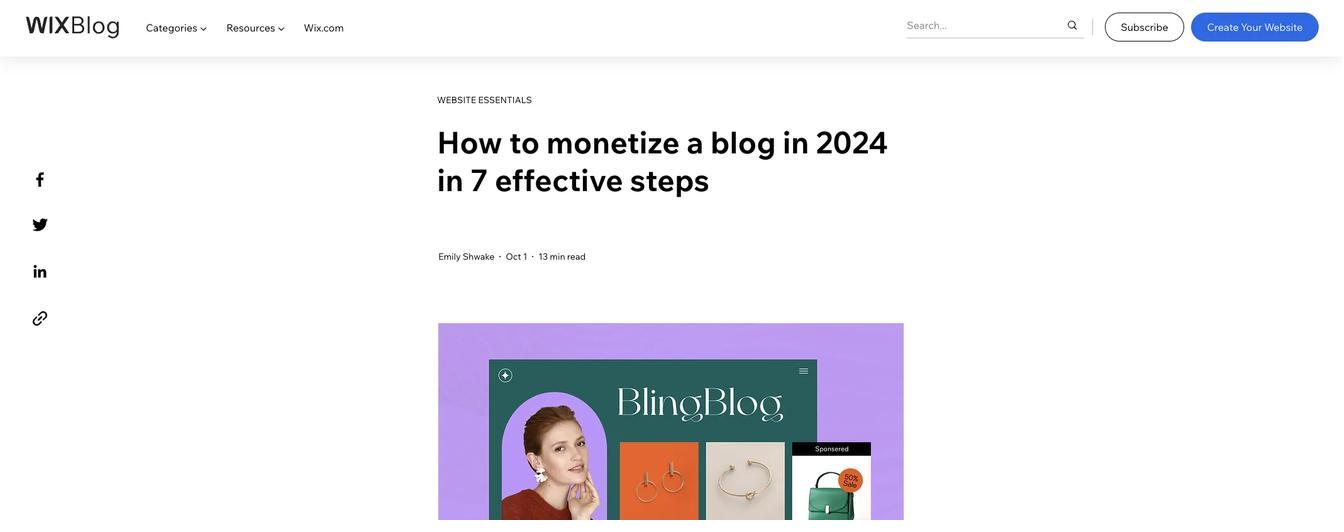 Task type: locate. For each thing, give the bounding box(es) containing it.
resources
[[226, 21, 275, 34]]

2 ▼ from the left
[[277, 21, 285, 34]]

min
[[550, 251, 565, 262]]

categories
[[146, 21, 197, 34]]

1
[[523, 251, 527, 262]]

2024
[[816, 123, 888, 161]]

▼ right 'resources'
[[277, 21, 285, 34]]

in
[[783, 123, 809, 161], [437, 161, 463, 199]]

in right blog
[[783, 123, 809, 161]]

steps
[[630, 161, 709, 199]]

share article on linkedin image
[[29, 260, 51, 283], [29, 260, 51, 283]]

▼
[[200, 21, 207, 34], [277, 21, 285, 34]]

share article on facebook image
[[29, 169, 51, 191]]

emily
[[438, 251, 461, 262]]

0 horizontal spatial ▼
[[200, 21, 207, 34]]

copy link of the article image
[[29, 308, 51, 330], [29, 308, 51, 330]]

Search... search field
[[907, 13, 1041, 38]]

7
[[470, 161, 488, 199]]

emily shwake
[[438, 251, 495, 262]]

▼ right categories
[[200, 21, 207, 34]]

categories ▼
[[146, 21, 207, 34]]

None search field
[[907, 13, 1084, 38]]

1 horizontal spatial ▼
[[277, 21, 285, 34]]

1 ▼ from the left
[[200, 21, 207, 34]]

in left 7
[[437, 161, 463, 199]]

wix.com link
[[294, 10, 353, 45]]

website
[[1264, 21, 1303, 33]]

13 min read
[[539, 251, 586, 262]]

share article on twitter image
[[29, 214, 51, 236], [29, 214, 51, 236]]

share article on facebook image
[[29, 169, 51, 191]]

▼ for categories ▼
[[200, 21, 207, 34]]

subscribe
[[1121, 21, 1168, 33]]

create
[[1207, 21, 1239, 33]]

resources  ▼
[[226, 21, 285, 34]]

emily shwake link
[[438, 250, 495, 263]]



Task type: vqa. For each thing, say whether or not it's contained in the screenshot.
designer
no



Task type: describe. For each thing, give the bounding box(es) containing it.
your
[[1241, 21, 1262, 33]]

subscribe link
[[1105, 13, 1184, 42]]

how
[[437, 123, 502, 161]]

to
[[509, 123, 540, 161]]

website essentials link
[[437, 94, 902, 106]]

create your website link
[[1191, 13, 1319, 42]]

create your website
[[1207, 21, 1303, 33]]

blog
[[710, 123, 776, 161]]

website
[[437, 94, 476, 106]]

essentials
[[478, 94, 532, 106]]

▼ for resources  ▼
[[277, 21, 285, 34]]

website essentials
[[437, 94, 532, 106]]

read
[[567, 251, 586, 262]]

shwake
[[463, 251, 495, 262]]

wix.com
[[304, 21, 344, 34]]

how to monetize a blog for beginners image
[[438, 323, 904, 520]]

a
[[687, 123, 704, 161]]

effective
[[495, 161, 623, 199]]

0 horizontal spatial in
[[437, 161, 463, 199]]

oct
[[506, 251, 521, 262]]

monetize
[[546, 123, 680, 161]]

oct 1
[[506, 251, 527, 262]]

1 horizontal spatial in
[[783, 123, 809, 161]]

how to monetize a blog in 2024 in 7 effective steps
[[437, 123, 888, 199]]

13
[[539, 251, 548, 262]]



